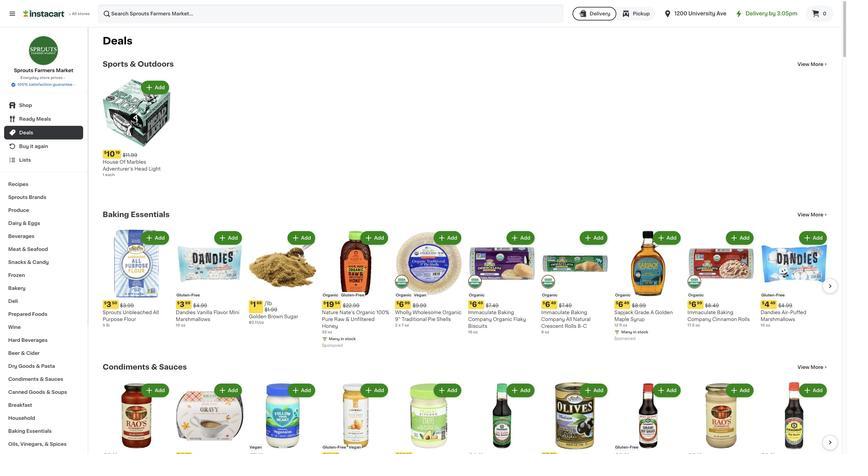 Task type: describe. For each thing, give the bounding box(es) containing it.
1 vertical spatial baking essentials link
[[4, 425, 83, 438]]

grade
[[635, 310, 650, 315]]

recipes link
[[4, 178, 83, 191]]

snacks
[[8, 260, 26, 265]]

$7.49 for organic
[[486, 304, 499, 308]]

1 vertical spatial condiments & sauces link
[[4, 373, 83, 386]]

1 horizontal spatial sauces
[[159, 364, 187, 371]]

company for biscuits
[[468, 317, 492, 322]]

sapjack grade a golden maple syrup 12 fl oz
[[615, 310, 673, 328]]

& inside nature nate's organic 100% pure raw & unfiltered honey 32 oz
[[346, 317, 350, 322]]

3:05pm
[[777, 11, 798, 16]]

$11.49 original price: $12.49 element
[[395, 453, 463, 455]]

stock for 19
[[345, 337, 356, 341]]

$0.11/oz
[[249, 321, 264, 325]]

$ 6 49 for sapjack grade a golden maple syrup
[[616, 301, 629, 308]]

4
[[765, 301, 770, 308]]

product group containing 19
[[322, 230, 390, 350]]

item badge image for $9.99
[[395, 275, 409, 289]]

ave
[[717, 11, 727, 16]]

goods for dry
[[18, 364, 35, 369]]

10 inside $10.19 original price: $11.99 element
[[107, 151, 115, 158]]

immaculate baking company all natural crescent rolls 8-c 8 oz
[[542, 310, 591, 334]]

19 inside $ 10 19
[[116, 151, 120, 155]]

more for sauces
[[811, 365, 824, 370]]

oz inside dandies vanilla flavor mini marshmallows 10 oz
[[181, 324, 186, 328]]

100% satisfaction guarantee
[[17, 83, 73, 87]]

meat & seafood
[[8, 247, 48, 252]]

$1.99
[[265, 308, 277, 313]]

0 vertical spatial essentials
[[131, 211, 170, 218]]

golden inside sapjack grade a golden maple syrup 12 fl oz
[[655, 310, 673, 315]]

sprouts farmers market
[[14, 68, 73, 73]]

hard
[[8, 338, 20, 343]]

gluten- inside button
[[615, 446, 630, 450]]

item badge image for $7.49
[[468, 275, 482, 289]]

pickup
[[633, 11, 650, 16]]

organic up biscuits
[[469, 294, 485, 297]]

product group containing 4
[[761, 230, 829, 329]]

oz inside 'wholly wholesome organic 9" traditional pie shells 2 x 7 oz'
[[405, 324, 409, 328]]

product group containing 10
[[103, 79, 170, 178]]

1 vertical spatial baking essentials
[[8, 429, 52, 434]]

prepared
[[8, 312, 31, 317]]

wholly wholesome organic 9" traditional pie shells 2 x 7 oz
[[395, 310, 462, 328]]

all stores link
[[23, 4, 90, 23]]

item carousel region for outdoors
[[93, 77, 829, 200]]

buy it again
[[19, 144, 48, 149]]

organic gluten-free
[[323, 294, 365, 297]]

& inside "link"
[[46, 390, 50, 395]]

ready meals link
[[4, 112, 83, 126]]

pickup button
[[617, 7, 656, 21]]

oils, vinegars, & spices
[[8, 442, 67, 447]]

outdoors
[[138, 61, 174, 68]]

fl
[[620, 324, 622, 328]]

snacks & candy link
[[4, 256, 83, 269]]

all inside immaculate baking company all natural crescent rolls 8-c 8 oz
[[566, 317, 572, 322]]

shop link
[[4, 99, 83, 112]]

$ 1 69 /lb $1.99 golden brown sugar $0.11/oz
[[249, 301, 298, 325]]

8
[[542, 331, 544, 334]]

prices
[[51, 76, 63, 80]]

it
[[30, 144, 33, 149]]

frozen link
[[4, 269, 83, 282]]

1 horizontal spatial condiments & sauces
[[103, 364, 187, 371]]

$ 6 99 for $8.49
[[689, 301, 703, 308]]

view more for sauces
[[798, 365, 824, 370]]

company for 17.5
[[688, 317, 711, 322]]

crescent
[[542, 324, 564, 329]]

1 horizontal spatial vegan
[[349, 446, 361, 450]]

adventurer's
[[103, 167, 133, 171]]

rolls inside immaculate baking company all natural crescent rolls 8-c 8 oz
[[565, 324, 577, 329]]

0
[[823, 11, 827, 16]]

dandies air-puffed marshmallows 10 oz
[[761, 310, 807, 328]]

49 for immaculate baking company organic flaky biscuits
[[478, 302, 483, 305]]

item badge image for $8.49
[[688, 275, 701, 289]]

natural
[[573, 317, 591, 322]]

farmers
[[35, 68, 55, 73]]

traditional
[[402, 317, 427, 322]]

sprouts for sprouts farmers market
[[14, 68, 33, 73]]

many in stock for 6
[[622, 331, 649, 334]]

many for 6
[[622, 331, 632, 334]]

gluten-free inside button
[[615, 446, 639, 450]]

$9.99
[[413, 304, 427, 308]]

deals link
[[4, 126, 83, 140]]

99 for $9.99
[[405, 302, 410, 305]]

meals
[[36, 117, 51, 122]]

gluten-free button
[[615, 383, 682, 455]]

organic vegan
[[396, 294, 426, 297]]

2 view more from the top
[[798, 213, 824, 217]]

prepared foods link
[[4, 308, 83, 321]]

golden inside $ 1 69 /lb $1.99 golden brown sugar $0.11/oz
[[249, 315, 267, 319]]

sponsored badge image for 19
[[322, 344, 343, 348]]

1200
[[675, 11, 687, 16]]

2 view more link from the top
[[798, 212, 829, 218]]

immaculate for organic
[[468, 310, 497, 315]]

buy
[[19, 144, 29, 149]]

item carousel region for sauces
[[93, 380, 838, 455]]

1 horizontal spatial baking essentials link
[[103, 211, 170, 219]]

6 for wholly wholesome organic 9" traditional pie shells
[[399, 301, 404, 308]]

49 for sapjack grade a golden maple syrup
[[624, 302, 629, 305]]

oz inside nature nate's organic 100% pure raw & unfiltered honey 32 oz
[[328, 331, 332, 334]]

oz inside immaculate baking company organic flaky biscuits 16 oz
[[473, 331, 478, 334]]

view more for outdoors
[[798, 62, 824, 67]]

organic up crescent
[[542, 294, 558, 297]]

0 vertical spatial beverages
[[8, 234, 34, 239]]

organic up wholly
[[396, 294, 411, 297]]

vinegars,
[[20, 442, 44, 447]]

ready
[[19, 117, 35, 122]]

1 vertical spatial sauces
[[45, 377, 63, 382]]

x
[[399, 324, 401, 328]]

marbles
[[127, 160, 146, 165]]

$ for sapjack grade a golden maple syrup
[[616, 302, 619, 305]]

sports & outdoors link
[[103, 60, 174, 68]]

wine link
[[4, 321, 83, 334]]

sprouts farmers market logo image
[[29, 36, 59, 66]]

$ for dandies vanilla flavor mini marshmallows
[[177, 302, 180, 305]]

beverages link
[[4, 230, 83, 243]]

$ 4 49
[[762, 301, 776, 308]]

dandies for 3
[[176, 310, 196, 315]]

dairy
[[8, 221, 22, 226]]

1 inside $ 1 69 /lb $1.99 golden brown sugar $0.11/oz
[[253, 301, 256, 308]]

$11.99
[[123, 153, 137, 158]]

10 inside dandies vanilla flavor mini marshmallows 10 oz
[[176, 324, 180, 328]]

meat & seafood link
[[4, 243, 83, 256]]

immaculate for all
[[542, 310, 570, 315]]

& inside "link"
[[45, 442, 49, 447]]

produce link
[[4, 204, 83, 217]]

sprouts for sprouts brands
[[8, 195, 28, 200]]

biscuits
[[468, 324, 488, 329]]

beer & cider
[[8, 351, 40, 356]]

wine
[[8, 325, 21, 330]]

prepared foods
[[8, 312, 47, 317]]

purpose
[[103, 317, 123, 322]]

1 horizontal spatial baking essentials
[[103, 211, 170, 218]]

99 for $4.99
[[185, 302, 190, 305]]

$ 10 19
[[104, 151, 120, 158]]

view for sauces
[[798, 365, 810, 370]]

100% inside button
[[17, 83, 28, 87]]

$6.99 original price: $8.49 element
[[688, 300, 755, 309]]

nature
[[322, 310, 338, 315]]

69
[[257, 302, 262, 305]]

bakery
[[8, 286, 26, 291]]

bakery link
[[4, 282, 83, 295]]

organic inside nature nate's organic 100% pure raw & unfiltered honey 32 oz
[[356, 310, 375, 315]]

$3.99 original price: $4.99 element
[[176, 300, 244, 309]]

$2.50 original price: $2.99 element
[[542, 453, 609, 455]]

6 for immaculate baking company cinnamon rolls
[[692, 301, 697, 308]]

instacart logo image
[[23, 10, 64, 18]]

delivery for delivery
[[590, 11, 611, 16]]

stock for 6
[[638, 331, 649, 334]]

sprouts brands
[[8, 195, 46, 200]]

6 for immaculate baking company organic flaky biscuits
[[472, 301, 477, 308]]

dry
[[8, 364, 17, 369]]

everyday
[[20, 76, 39, 80]]

rolls inside immaculate baking company cinnamon rolls 17.5 oz
[[738, 317, 750, 322]]



Task type: vqa. For each thing, say whether or not it's contained in the screenshot.
first Immaculate from right
yes



Task type: locate. For each thing, give the bounding box(es) containing it.
1 vertical spatial beverages
[[21, 338, 48, 343]]

1 vertical spatial view
[[798, 213, 810, 217]]

1 horizontal spatial all
[[153, 310, 159, 315]]

2 3 from the left
[[180, 301, 184, 308]]

rolls right 'cinnamon'
[[738, 317, 750, 322]]

item carousel region containing add
[[93, 380, 838, 455]]

$6.49 original price: $7.49 element for all
[[542, 300, 609, 309]]

2 $ 6 99 from the left
[[397, 301, 410, 308]]

1 horizontal spatial marshmallows
[[761, 317, 795, 322]]

0 horizontal spatial sauces
[[45, 377, 63, 382]]

baking inside immaculate baking company organic flaky biscuits 16 oz
[[498, 310, 514, 315]]

12
[[615, 324, 619, 328]]

item carousel region
[[93, 77, 829, 200], [93, 227, 838, 353], [93, 380, 838, 455]]

goods for canned
[[29, 390, 45, 395]]

in for 6
[[633, 331, 637, 334]]

0 horizontal spatial item badge image
[[395, 275, 409, 289]]

10 inside dandies air-puffed marshmallows 10 oz
[[761, 324, 765, 328]]

1 view more from the top
[[798, 62, 824, 67]]

6 for immaculate baking company all natural crescent rolls 8-c
[[545, 301, 550, 308]]

oz inside immaculate baking company cinnamon rolls 17.5 oz
[[696, 324, 700, 328]]

$19.54 original price: $22.99 element
[[322, 300, 390, 309]]

$ up nature
[[323, 302, 326, 305]]

1 vertical spatial 100%
[[377, 310, 390, 315]]

all stores
[[72, 12, 90, 16]]

wholesome
[[413, 310, 441, 315]]

$4.99 up air-
[[779, 304, 793, 308]]

4 6 from the left
[[399, 301, 404, 308]]

baking for immaculate baking company all natural crescent rolls 8-c
[[571, 310, 587, 315]]

baking inside immaculate baking company cinnamon rolls 17.5 oz
[[717, 310, 734, 315]]

company inside immaculate baking company organic flaky biscuits 16 oz
[[468, 317, 492, 322]]

many in stock for 19
[[329, 337, 356, 341]]

$6.49 original price: $7.49 element for organic
[[468, 300, 536, 309]]

1 6 from the left
[[472, 301, 477, 308]]

2 horizontal spatial all
[[566, 317, 572, 322]]

$ inside $ 10 19
[[104, 151, 107, 155]]

1 99 from the left
[[185, 302, 190, 305]]

delivery button
[[573, 7, 617, 21]]

2 99 from the left
[[697, 302, 703, 305]]

$4.99 for 4
[[779, 304, 793, 308]]

1 vertical spatial 19
[[326, 301, 334, 308]]

1 horizontal spatial $ 6 99
[[689, 301, 703, 308]]

$ inside $ 19 54
[[323, 302, 326, 305]]

6 up crescent
[[545, 301, 550, 308]]

2 company from the left
[[542, 317, 565, 322]]

100% down everyday
[[17, 83, 28, 87]]

$ 6 49 up crescent
[[543, 301, 556, 308]]

$3.50 original price: $3.99 element
[[103, 300, 170, 309]]

1 item badge image from the left
[[542, 275, 555, 289]]

stock down sapjack grade a golden maple syrup 12 fl oz
[[638, 331, 649, 334]]

maple
[[615, 317, 630, 322]]

immaculate baking company organic flaky biscuits 16 oz
[[468, 310, 526, 334]]

2 horizontal spatial vegan
[[414, 294, 426, 297]]

1 horizontal spatial sponsored badge image
[[615, 337, 635, 341]]

all right unbleached at the left of page
[[153, 310, 159, 315]]

2 vertical spatial view more link
[[798, 364, 829, 371]]

lists link
[[4, 153, 83, 167]]

0 horizontal spatial 99
[[185, 302, 190, 305]]

3 for sprouts
[[107, 301, 111, 308]]

oz inside dandies air-puffed marshmallows 10 oz
[[766, 324, 771, 328]]

2 49 from the left
[[551, 302, 556, 305]]

1 item carousel region from the top
[[93, 77, 829, 200]]

$ inside $ 3 99
[[177, 302, 180, 305]]

delivery by 3:05pm
[[746, 11, 798, 16]]

dandies
[[176, 310, 196, 315], [761, 310, 781, 315]]

hard beverages link
[[4, 334, 83, 347]]

$ for immaculate baking company all natural crescent rolls 8-c
[[543, 302, 545, 305]]

lb
[[106, 324, 110, 328]]

2 view from the top
[[798, 213, 810, 217]]

flavor
[[214, 310, 228, 315]]

6 for sapjack grade a golden maple syrup
[[619, 301, 623, 308]]

0 horizontal spatial condiments & sauces link
[[4, 373, 83, 386]]

99 left "$8.49" on the bottom right of the page
[[697, 302, 703, 305]]

$ 6 49 for immaculate baking company organic flaky biscuits
[[470, 301, 483, 308]]

many down fl
[[622, 331, 632, 334]]

oz right fl
[[623, 324, 628, 328]]

4 49 from the left
[[771, 302, 776, 305]]

$ up biscuits
[[470, 302, 472, 305]]

goods down beer & cider
[[18, 364, 35, 369]]

sapjack
[[615, 310, 634, 315]]

1200 university ave
[[675, 11, 727, 16]]

1 vertical spatial item carousel region
[[93, 227, 838, 353]]

delivery
[[746, 11, 768, 16], [590, 11, 611, 16]]

1 marshmallows from the left
[[176, 317, 210, 322]]

49 inside the $ 4 49
[[771, 302, 776, 305]]

dandies inside dandies air-puffed marshmallows 10 oz
[[761, 310, 781, 315]]

company up 17.5 at the right
[[688, 317, 711, 322]]

buy it again link
[[4, 140, 83, 153]]

0 horizontal spatial 10
[[107, 151, 115, 158]]

goods up breakfast link
[[29, 390, 45, 395]]

1 horizontal spatial item badge image
[[688, 275, 701, 289]]

gluten-free vegan
[[323, 446, 361, 450]]

$ up house
[[104, 151, 107, 155]]

10
[[107, 151, 115, 158], [176, 324, 180, 328], [761, 324, 765, 328]]

pasta
[[41, 364, 55, 369]]

$10.19 original price: $11.99 element
[[103, 150, 170, 159]]

2
[[395, 324, 398, 328]]

1 horizontal spatial $4.99
[[779, 304, 793, 308]]

c
[[583, 324, 587, 329]]

oz right 8
[[545, 331, 550, 334]]

immaculate baking company cinnamon rolls 17.5 oz
[[688, 310, 750, 328]]

1 vertical spatial deals
[[19, 130, 33, 135]]

sauces
[[159, 364, 187, 371], [45, 377, 63, 382]]

19 up of on the top left
[[116, 151, 120, 155]]

sprouts up everyday
[[14, 68, 33, 73]]

2 item badge image from the left
[[395, 275, 409, 289]]

1 $4.99 from the left
[[193, 304, 207, 308]]

1 horizontal spatial deals
[[103, 36, 133, 46]]

1 horizontal spatial delivery
[[746, 11, 768, 16]]

49 up biscuits
[[478, 302, 483, 305]]

condiments
[[103, 364, 150, 371], [8, 377, 39, 382]]

1 horizontal spatial 99
[[405, 302, 410, 305]]

0 horizontal spatial marshmallows
[[176, 317, 210, 322]]

oz inside sapjack grade a golden maple syrup 12 fl oz
[[623, 324, 628, 328]]

1 vertical spatial goods
[[29, 390, 45, 395]]

1 vertical spatial essentials
[[26, 429, 52, 434]]

sprouts farmers market link
[[14, 36, 73, 74]]

3 view more from the top
[[798, 365, 824, 370]]

item badge image
[[468, 275, 482, 289], [395, 275, 409, 289]]

2 item badge image from the left
[[688, 275, 701, 289]]

0 vertical spatial item carousel region
[[93, 77, 829, 200]]

all left natural
[[566, 317, 572, 322]]

0 horizontal spatial $6.49 original price: $7.49 element
[[468, 300, 536, 309]]

$ inside $ 1 69 /lb $1.99 golden brown sugar $0.11/oz
[[250, 302, 253, 305]]

immaculate inside immaculate baking company organic flaky biscuits 16 oz
[[468, 310, 497, 315]]

1 dandies from the left
[[176, 310, 196, 315]]

gluten-
[[177, 294, 191, 297], [341, 294, 356, 297], [762, 294, 776, 297], [323, 446, 338, 450], [615, 446, 630, 450]]

again
[[35, 144, 48, 149]]

1 vertical spatial more
[[811, 213, 824, 217]]

baking for immaculate baking company organic flaky biscuits
[[498, 310, 514, 315]]

of
[[120, 160, 126, 165]]

2 $ 6 49 from the left
[[543, 301, 556, 308]]

1 vertical spatial sponsored badge image
[[322, 344, 343, 348]]

2 $7.49 from the left
[[559, 304, 572, 308]]

0 vertical spatial 1
[[103, 173, 104, 177]]

many in stock down 'honey'
[[329, 337, 356, 341]]

0 horizontal spatial condiments & sauces
[[8, 377, 63, 382]]

view more link for sauces
[[798, 364, 829, 371]]

oz right 32
[[328, 331, 332, 334]]

$ for immaculate baking company cinnamon rolls
[[689, 302, 692, 305]]

49 for dandies air-puffed marshmallows
[[771, 302, 776, 305]]

all inside sprouts unbleached all purpose flour 5 lb
[[153, 310, 159, 315]]

item badge image for $7.49
[[542, 275, 555, 289]]

49 for immaculate baking company all natural crescent rolls 8-c
[[551, 302, 556, 305]]

marshmallows down air-
[[761, 317, 795, 322]]

0 vertical spatial deals
[[103, 36, 133, 46]]

dairy & eggs
[[8, 221, 40, 226]]

organic up "shells"
[[443, 310, 462, 315]]

99 inside $ 3 99
[[185, 302, 190, 305]]

add
[[155, 85, 165, 90], [155, 236, 165, 241], [228, 236, 238, 241], [301, 236, 311, 241], [374, 236, 384, 241], [447, 236, 457, 241], [521, 236, 531, 241], [594, 236, 604, 241], [667, 236, 677, 241], [740, 236, 750, 241], [813, 236, 823, 241], [155, 388, 165, 393], [228, 388, 238, 393], [301, 388, 311, 393], [374, 388, 384, 393], [447, 388, 457, 393], [521, 388, 531, 393], [594, 388, 604, 393], [667, 388, 677, 393], [740, 388, 750, 393], [813, 388, 823, 393]]

snacks & candy
[[8, 260, 49, 265]]

organic up $6.99 original price: $8.49 element
[[688, 294, 704, 297]]

$7.49
[[486, 304, 499, 308], [559, 304, 572, 308]]

$4.99 original price: $5.99 element
[[176, 453, 244, 455]]

3 more from the top
[[811, 365, 824, 370]]

1 horizontal spatial many
[[622, 331, 632, 334]]

sponsored badge image for 6
[[615, 337, 635, 341]]

many down 'honey'
[[329, 337, 340, 341]]

0 vertical spatial condiments & sauces link
[[103, 363, 187, 372]]

cinnamon
[[713, 317, 737, 322]]

2 marshmallows from the left
[[761, 317, 795, 322]]

0 vertical spatial more
[[811, 62, 824, 67]]

brown
[[268, 315, 283, 319]]

syrup
[[631, 317, 645, 322]]

oz right 16
[[473, 331, 478, 334]]

2 horizontal spatial immaculate
[[688, 310, 716, 315]]

100%
[[17, 83, 28, 87], [377, 310, 390, 315]]

$6.49 original price: $7.49 element
[[468, 300, 536, 309], [542, 300, 609, 309]]

shop
[[19, 103, 32, 108]]

deals down ready
[[19, 130, 33, 135]]

marshmallows inside dandies vanilla flavor mini marshmallows 10 oz
[[176, 317, 210, 322]]

company for crescent
[[542, 317, 565, 322]]

100% left wholly
[[377, 310, 390, 315]]

gluten-free for 3
[[177, 294, 200, 297]]

1 item badge image from the left
[[468, 275, 482, 289]]

6 up biscuits
[[472, 301, 477, 308]]

100% satisfaction guarantee button
[[11, 81, 77, 88]]

1 horizontal spatial golden
[[655, 310, 673, 315]]

vegan
[[414, 294, 426, 297], [349, 446, 361, 450], [250, 446, 262, 450]]

0 vertical spatial sponsored badge image
[[615, 337, 635, 341]]

49 up sapjack
[[624, 302, 629, 305]]

everyday store prices link
[[20, 75, 67, 81]]

sports
[[103, 61, 128, 68]]

immaculate for cinnamon
[[688, 310, 716, 315]]

baking
[[103, 211, 129, 218], [498, 310, 514, 315], [571, 310, 587, 315], [717, 310, 734, 315], [8, 429, 25, 434]]

$ for sprouts unbleached all purpose flour
[[104, 302, 107, 305]]

10 down the 4
[[761, 324, 765, 328]]

2 6 from the left
[[545, 301, 550, 308]]

50
[[112, 302, 117, 305]]

$ up wholly
[[397, 302, 399, 305]]

dry goods & pasta
[[8, 364, 55, 369]]

3 49 from the left
[[624, 302, 629, 305]]

deals up sports
[[103, 36, 133, 46]]

$ 6 99 inside $6.99 original price: $9.99 element
[[397, 301, 410, 308]]

seafood
[[27, 247, 48, 252]]

$ 6 99 up wholly
[[397, 301, 410, 308]]

marshmallows inside dandies air-puffed marshmallows 10 oz
[[761, 317, 795, 322]]

1 left 69
[[253, 301, 256, 308]]

in down syrup
[[633, 331, 637, 334]]

sponsored badge image down fl
[[615, 337, 635, 341]]

immaculate down "$8.49" on the bottom right of the page
[[688, 310, 716, 315]]

3 view from the top
[[798, 365, 810, 370]]

99 for $8.49
[[697, 302, 703, 305]]

49
[[478, 302, 483, 305], [551, 302, 556, 305], [624, 302, 629, 305], [771, 302, 776, 305]]

0 horizontal spatial baking essentials link
[[4, 425, 83, 438]]

company up biscuits
[[468, 317, 492, 322]]

10 down $ 3 99
[[176, 324, 180, 328]]

product group
[[103, 79, 170, 178], [103, 230, 170, 329], [176, 230, 244, 329], [249, 230, 317, 326], [322, 230, 390, 350], [395, 230, 463, 329], [468, 230, 536, 335], [542, 230, 609, 335], [615, 230, 682, 343], [688, 230, 755, 329], [761, 230, 829, 329], [103, 383, 170, 455], [176, 383, 244, 455], [249, 383, 317, 455], [322, 383, 390, 455], [395, 383, 463, 455], [468, 383, 536, 455], [542, 383, 609, 455], [615, 383, 682, 455], [688, 383, 755, 455], [761, 383, 829, 455]]

sprouts up "purpose"
[[103, 310, 122, 315]]

1 vertical spatial stock
[[345, 337, 356, 341]]

0 button
[[806, 5, 834, 22]]

beverages up cider
[[21, 338, 48, 343]]

item badge image
[[542, 275, 555, 289], [688, 275, 701, 289]]

5 6 from the left
[[619, 301, 623, 308]]

0 vertical spatial baking essentials link
[[103, 211, 170, 219]]

$ up dandies air-puffed marshmallows 10 oz
[[762, 302, 765, 305]]

0 vertical spatial condiments
[[103, 364, 150, 371]]

2 more from the top
[[811, 213, 824, 217]]

canned
[[8, 390, 28, 395]]

oz inside immaculate baking company all natural crescent rolls 8-c 8 oz
[[545, 331, 550, 334]]

3 view more link from the top
[[798, 364, 829, 371]]

$ 6 49 inside '$6.49 original price: $8.99' element
[[616, 301, 629, 308]]

house
[[103, 160, 118, 165]]

flaky
[[514, 317, 526, 322]]

0 horizontal spatial 19
[[116, 151, 120, 155]]

1 horizontal spatial company
[[542, 317, 565, 322]]

hard beverages
[[8, 338, 48, 343]]

in for 19
[[341, 337, 344, 341]]

0 horizontal spatial sponsored badge image
[[322, 344, 343, 348]]

oils,
[[8, 442, 19, 447]]

oils, vinegars, & spices link
[[4, 438, 83, 451]]

$7.49 up immaculate baking company all natural crescent rolls 8-c 8 oz
[[559, 304, 572, 308]]

in down raw
[[341, 337, 344, 341]]

$6.49 original price: $7.49 element up natural
[[542, 300, 609, 309]]

3
[[107, 301, 111, 308], [180, 301, 184, 308]]

sponsored badge image down 32
[[322, 344, 343, 348]]

sponsored badge image
[[615, 337, 635, 341], [322, 344, 343, 348]]

immaculate inside immaculate baking company cinnamon rolls 17.5 oz
[[688, 310, 716, 315]]

0 horizontal spatial deals
[[19, 130, 33, 135]]

product group containing 1
[[249, 230, 317, 326]]

deli link
[[4, 295, 83, 308]]

1
[[103, 173, 104, 177], [253, 301, 256, 308]]

0 vertical spatial all
[[72, 12, 77, 16]]

2 immaculate from the left
[[542, 310, 570, 315]]

0 vertical spatial rolls
[[738, 317, 750, 322]]

spices
[[50, 442, 67, 447]]

company inside immaculate baking company cinnamon rolls 17.5 oz
[[688, 317, 711, 322]]

0 vertical spatial many in stock
[[622, 331, 649, 334]]

many for 19
[[329, 337, 340, 341]]

marshmallows
[[176, 317, 210, 322], [761, 317, 795, 322]]

organic inside 'wholly wholesome organic 9" traditional pie shells 2 x 7 oz'
[[443, 310, 462, 315]]

19 left 54
[[326, 301, 334, 308]]

$1.69 per pound original price: $1.99 element
[[249, 300, 317, 314]]

$11.49 original price: $11.99 element
[[322, 453, 390, 455]]

99 down organic vegan
[[405, 302, 410, 305]]

$ 19 54
[[323, 301, 340, 308]]

10 up house
[[107, 151, 115, 158]]

view more link for outdoors
[[798, 61, 829, 68]]

$ up crescent
[[543, 302, 545, 305]]

3 company from the left
[[688, 317, 711, 322]]

0 vertical spatial goods
[[18, 364, 35, 369]]

$ for nature nate's organic 100% pure raw & unfiltered honey
[[323, 302, 326, 305]]

1 horizontal spatial condiments
[[103, 364, 150, 371]]

0 horizontal spatial 100%
[[17, 83, 28, 87]]

1 more from the top
[[811, 62, 824, 67]]

17.5
[[688, 324, 695, 328]]

item carousel region containing 10
[[93, 77, 829, 200]]

air-
[[782, 310, 791, 315]]

stock down nature nate's organic 100% pure raw & unfiltered honey 32 oz
[[345, 337, 356, 341]]

by
[[769, 11, 776, 16]]

1 horizontal spatial 10
[[176, 324, 180, 328]]

0 horizontal spatial stock
[[345, 337, 356, 341]]

in
[[633, 331, 637, 334], [341, 337, 344, 341]]

1 $7.49 from the left
[[486, 304, 499, 308]]

1 vertical spatial view more link
[[798, 212, 829, 218]]

99 up dandies vanilla flavor mini marshmallows 10 oz at the left of page
[[185, 302, 190, 305]]

1 horizontal spatial 19
[[326, 301, 334, 308]]

0 horizontal spatial in
[[341, 337, 344, 341]]

0 vertical spatial many
[[622, 331, 632, 334]]

2 item carousel region from the top
[[93, 227, 838, 353]]

1 3 from the left
[[107, 301, 111, 308]]

$ 6 49 for immaculate baking company all natural crescent rolls 8-c
[[543, 301, 556, 308]]

0 horizontal spatial $ 6 49
[[470, 301, 483, 308]]

lists
[[19, 158, 31, 163]]

company inside immaculate baking company all natural crescent rolls 8-c 8 oz
[[542, 317, 565, 322]]

$ for wholly wholesome organic 9" traditional pie shells
[[397, 302, 399, 305]]

3 99 from the left
[[405, 302, 410, 305]]

$ inside $ 3 50
[[104, 302, 107, 305]]

49 up immaculate baking company all natural crescent rolls 8-c 8 oz
[[551, 302, 556, 305]]

2 $6.49 original price: $7.49 element from the left
[[542, 300, 609, 309]]

vegan inside button
[[250, 446, 262, 450]]

more for outdoors
[[811, 62, 824, 67]]

1 immaculate from the left
[[468, 310, 497, 315]]

golden right a
[[655, 310, 673, 315]]

$ inside the $ 4 49
[[762, 302, 765, 305]]

dandies down the $ 4 49
[[761, 310, 781, 315]]

free inside button
[[630, 446, 639, 450]]

oz right 7
[[405, 324, 409, 328]]

sprouts down recipes in the left of the page
[[8, 195, 28, 200]]

oz right 17.5 at the right
[[696, 324, 700, 328]]

oz down the $ 4 49
[[766, 324, 771, 328]]

3 for dandies
[[180, 301, 184, 308]]

2 vertical spatial view more
[[798, 365, 824, 370]]

$ 6 99 left "$8.49" on the bottom right of the page
[[689, 301, 703, 308]]

2 horizontal spatial 99
[[697, 302, 703, 305]]

6 up sapjack
[[619, 301, 623, 308]]

honey
[[322, 324, 338, 329]]

100% inside nature nate's organic 100% pure raw & unfiltered honey 32 oz
[[377, 310, 390, 315]]

3 immaculate from the left
[[688, 310, 716, 315]]

free
[[191, 294, 200, 297], [356, 294, 365, 297], [776, 294, 785, 297], [338, 446, 346, 450], [630, 446, 639, 450]]

1 $ 6 99 from the left
[[689, 301, 703, 308]]

0 horizontal spatial gluten-free
[[177, 294, 200, 297]]

sprouts inside sprouts unbleached all purpose flour 5 lb
[[103, 310, 122, 315]]

$4.99 up vanilla
[[193, 304, 207, 308]]

0 vertical spatial view
[[798, 62, 810, 67]]

organic up unfiltered
[[356, 310, 375, 315]]

dairy & eggs link
[[4, 217, 83, 230]]

$ 6 99 inside $6.99 original price: $8.49 element
[[689, 301, 703, 308]]

store
[[40, 76, 50, 80]]

0 horizontal spatial essentials
[[26, 429, 52, 434]]

company up crescent
[[542, 317, 565, 322]]

6 left "$8.49" on the bottom right of the page
[[692, 301, 697, 308]]

all left stores
[[72, 12, 77, 16]]

view for outdoors
[[798, 62, 810, 67]]

$ for immaculate baking company organic flaky biscuits
[[470, 302, 472, 305]]

$3.99
[[120, 304, 134, 308]]

delivery for delivery by 3:05pm
[[746, 11, 768, 16]]

1 vertical spatial many
[[329, 337, 340, 341]]

3 $ 6 49 from the left
[[616, 301, 629, 308]]

2 vertical spatial all
[[566, 317, 572, 322]]

2 vertical spatial view
[[798, 365, 810, 370]]

1 horizontal spatial rolls
[[738, 317, 750, 322]]

Search field
[[99, 5, 563, 23]]

unfiltered
[[351, 317, 375, 322]]

delivery inside 'button'
[[590, 11, 611, 16]]

item carousel region containing 3
[[93, 227, 838, 353]]

3 6 from the left
[[692, 301, 697, 308]]

$ left the 50
[[104, 302, 107, 305]]

organic up sapjack
[[615, 294, 631, 297]]

1 horizontal spatial many in stock
[[622, 331, 649, 334]]

6 up wholly
[[399, 301, 404, 308]]

eggs
[[28, 221, 40, 226]]

many in stock down syrup
[[622, 331, 649, 334]]

gluten-free
[[177, 294, 200, 297], [762, 294, 785, 297], [615, 446, 639, 450]]

brands
[[29, 195, 46, 200]]

0 horizontal spatial condiments
[[8, 377, 39, 382]]

oz down $ 3 99
[[181, 324, 186, 328]]

$7.49 up immaculate baking company organic flaky biscuits 16 oz on the right bottom
[[486, 304, 499, 308]]

guarantee
[[53, 83, 73, 87]]

0 vertical spatial stock
[[638, 331, 649, 334]]

0 vertical spatial 19
[[116, 151, 120, 155]]

service type group
[[573, 7, 656, 21]]

$6.49 original price: $8.99 element
[[615, 300, 682, 309]]

$ 6 49 up sapjack
[[616, 301, 629, 308]]

1 horizontal spatial gluten-free
[[615, 446, 639, 450]]

$ 3 50
[[104, 301, 117, 308]]

baking inside immaculate baking company all natural crescent rolls 8-c 8 oz
[[571, 310, 587, 315]]

sprouts unbleached all purpose flour 5 lb
[[103, 310, 159, 328]]

0 horizontal spatial item badge image
[[542, 275, 555, 289]]

immaculate up biscuits
[[468, 310, 497, 315]]

1 view more link from the top
[[798, 61, 829, 68]]

$ left "$8.49" on the bottom right of the page
[[689, 302, 692, 305]]

0 horizontal spatial immaculate
[[468, 310, 497, 315]]

1 vertical spatial condiments & sauces
[[8, 377, 63, 382]]

2 $4.99 from the left
[[779, 304, 793, 308]]

dandies for 4
[[761, 310, 781, 315]]

None search field
[[98, 4, 564, 23]]

golden up $0.11/oz
[[249, 315, 267, 319]]

49 right the 4
[[771, 302, 776, 305]]

0 vertical spatial sauces
[[159, 364, 187, 371]]

pure
[[322, 317, 333, 322]]

$ 6 99 for $9.99
[[397, 301, 410, 308]]

1 horizontal spatial stock
[[638, 331, 649, 334]]

1 horizontal spatial $ 6 49
[[543, 301, 556, 308]]

immaculate inside immaculate baking company all natural crescent rolls 8-c 8 oz
[[542, 310, 570, 315]]

beverages down dairy & eggs
[[8, 234, 34, 239]]

1 vertical spatial many in stock
[[329, 337, 356, 341]]

$ up dandies vanilla flavor mini marshmallows 10 oz at the left of page
[[177, 302, 180, 305]]

1 company from the left
[[468, 317, 492, 322]]

view more link
[[798, 61, 829, 68], [798, 212, 829, 218], [798, 364, 829, 371]]

1 49 from the left
[[478, 302, 483, 305]]

3 item carousel region from the top
[[93, 380, 838, 455]]

2 dandies from the left
[[761, 310, 781, 315]]

many
[[622, 331, 632, 334], [329, 337, 340, 341]]

$ for dandies air-puffed marshmallows
[[762, 302, 765, 305]]

everyday store prices
[[20, 76, 63, 80]]

1 vertical spatial view more
[[798, 213, 824, 217]]

0 horizontal spatial delivery
[[590, 11, 611, 16]]

stock
[[638, 331, 649, 334], [345, 337, 356, 341]]

rolls left 8-
[[565, 324, 577, 329]]

organic left flaky
[[493, 317, 512, 322]]

3 left the 50
[[107, 301, 111, 308]]

1 $ 6 49 from the left
[[470, 301, 483, 308]]

0 vertical spatial baking essentials
[[103, 211, 170, 218]]

goods inside "link"
[[29, 390, 45, 395]]

organic inside immaculate baking company organic flaky biscuits 16 oz
[[493, 317, 512, 322]]

1 view from the top
[[798, 62, 810, 67]]

0 horizontal spatial 1
[[103, 173, 104, 177]]

19
[[116, 151, 120, 155], [326, 301, 334, 308]]

raw
[[334, 317, 345, 322]]

$4.99 for 3
[[193, 304, 207, 308]]

$6.49 original price: $7.49 element up immaculate baking company organic flaky biscuits 16 oz on the right bottom
[[468, 300, 536, 309]]

company
[[468, 317, 492, 322], [542, 317, 565, 322], [688, 317, 711, 322]]

3 up dandies vanilla flavor mini marshmallows 10 oz at the left of page
[[180, 301, 184, 308]]

1 $6.49 original price: $7.49 element from the left
[[468, 300, 536, 309]]

stores
[[78, 12, 90, 16]]

$6.99 original price: $9.99 element
[[395, 300, 463, 309]]

0 horizontal spatial all
[[72, 12, 77, 16]]

1 horizontal spatial 1
[[253, 301, 256, 308]]

$ 6 49 up biscuits
[[470, 301, 483, 308]]

1 left "each"
[[103, 173, 104, 177]]

$ for house of marbles adventurer's head light
[[104, 151, 107, 155]]

baking for immaculate baking company cinnamon rolls
[[717, 310, 734, 315]]

dandies inside dandies vanilla flavor mini marshmallows 10 oz
[[176, 310, 196, 315]]

1 inside house of marbles adventurer's head light 1 each
[[103, 173, 104, 177]]

0 horizontal spatial $4.99
[[193, 304, 207, 308]]

$ left 69
[[250, 302, 253, 305]]

marshmallows down vanilla
[[176, 317, 210, 322]]

$7.49 for all
[[559, 304, 572, 308]]

dandies down $ 3 99
[[176, 310, 196, 315]]

$8.49
[[705, 304, 719, 308]]

1 horizontal spatial essentials
[[131, 211, 170, 218]]

1 horizontal spatial condiments & sauces link
[[103, 363, 187, 372]]

organic up $ 19 54
[[323, 294, 338, 297]]

1 vertical spatial in
[[341, 337, 344, 341]]

immaculate up crescent
[[542, 310, 570, 315]]

$ up sapjack
[[616, 302, 619, 305]]

gluten-free for 4
[[762, 294, 785, 297]]

$4.49 original price: $4.99 element
[[761, 300, 829, 309]]



